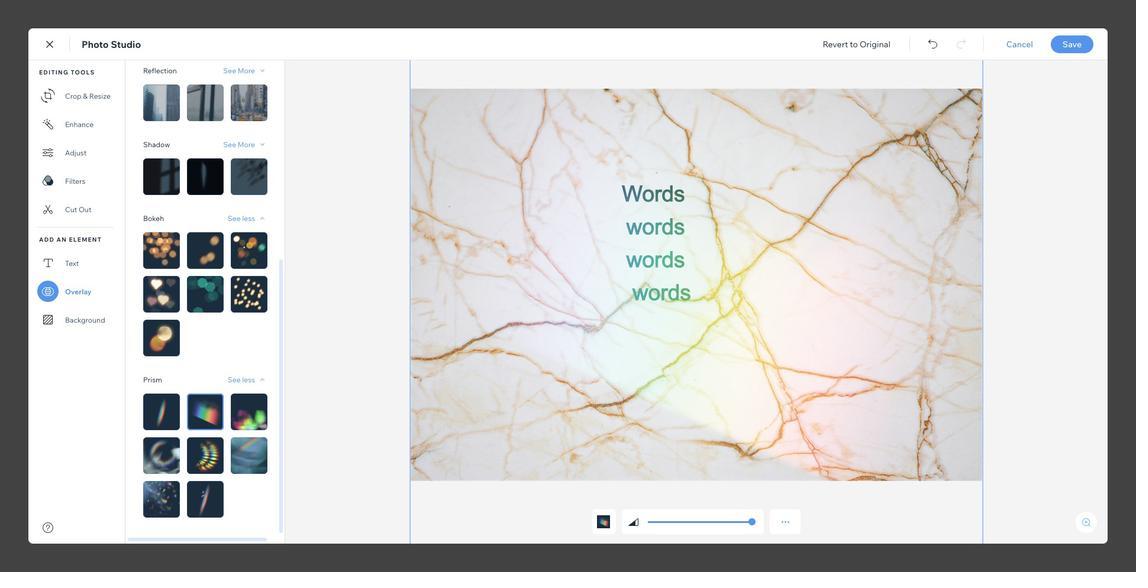 Task type: describe. For each thing, give the bounding box(es) containing it.
seo button
[[16, 174, 37, 210]]

3 test from the left
[[424, 546, 438, 560]]

monetize button
[[11, 323, 42, 359]]

back button
[[14, 39, 47, 50]]

paragraph button
[[377, 68, 431, 85]]

settings button
[[12, 124, 40, 160]]

marble te image
[[371, 194, 809, 494]]

save button
[[907, 39, 955, 50]]

seo
[[19, 201, 34, 210]]

add
[[19, 101, 33, 110]]

preview button
[[985, 40, 1016, 50]]

categories button
[[8, 224, 45, 259]]

translate
[[11, 399, 41, 408]]

notes
[[1087, 72, 1110, 83]]

Add a Catchy Title text field
[[371, 109, 796, 131]]

publish button
[[1033, 35, 1096, 54]]

testx
[[441, 546, 460, 560]]



Task type: locate. For each thing, give the bounding box(es) containing it.
monetize
[[11, 350, 42, 359]]

menu containing add
[[0, 67, 53, 415]]

save
[[922, 39, 940, 50]]

tags
[[19, 300, 34, 309]]

test
[[390, 546, 404, 560], [407, 546, 421, 560], [424, 546, 438, 560]]

test
[[371, 546, 386, 560]]

preview
[[985, 40, 1016, 50]]

categories
[[8, 250, 45, 259]]

1 test from the left
[[390, 546, 404, 560]]

back
[[28, 39, 47, 50]]

test test test test testx
[[371, 546, 460, 560]]

tags button
[[16, 273, 37, 309]]

publish
[[1050, 39, 1079, 50]]

add button
[[16, 75, 37, 110]]

paragraph
[[379, 71, 420, 82]]

settings
[[12, 151, 40, 160]]

2 horizontal spatial test
[[424, 546, 438, 560]]

2 test from the left
[[407, 546, 421, 560]]

0 horizontal spatial test
[[390, 546, 404, 560]]

menu
[[0, 67, 53, 415]]

translate button
[[11, 373, 41, 408]]

1 horizontal spatial test
[[407, 546, 421, 560]]

notes button
[[1065, 69, 1113, 85]]



Task type: vqa. For each thing, say whether or not it's contained in the screenshot.
Back
yes



